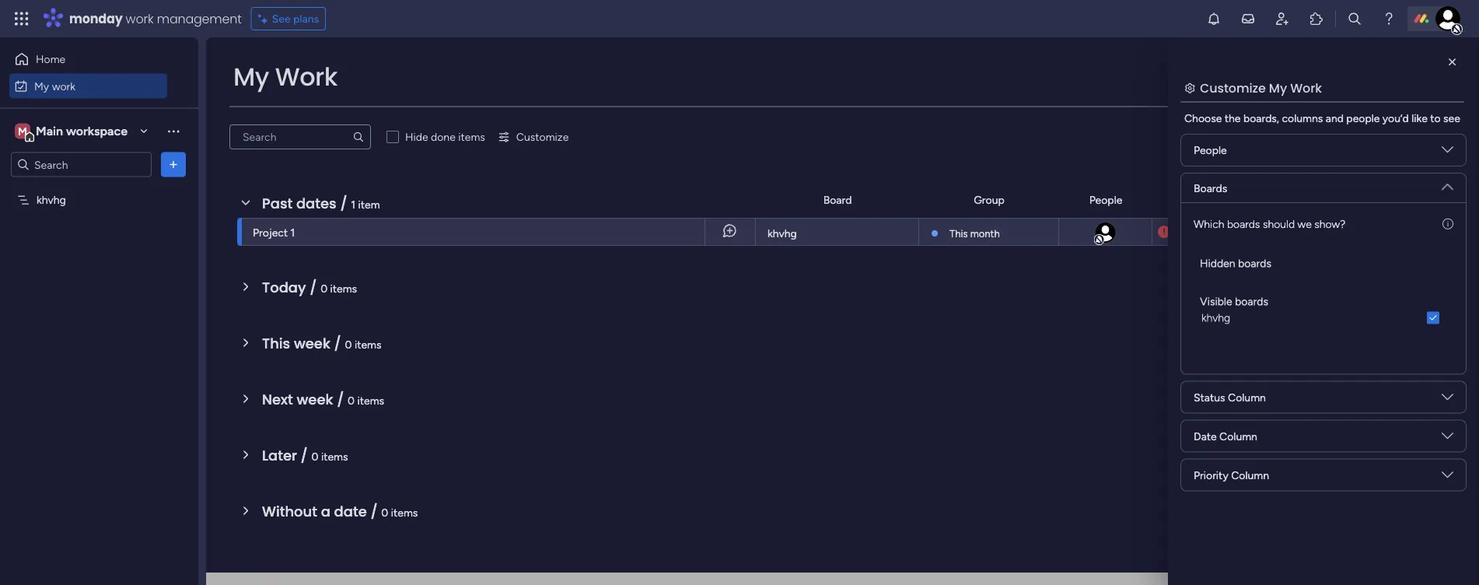 Task type: describe. For each thing, give the bounding box(es) containing it.
it
[[1342, 226, 1349, 239]]

week for this
[[294, 333, 331, 353]]

customize for customize
[[517, 130, 569, 144]]

boards
[[1194, 181, 1228, 195]]

boards for which
[[1228, 217, 1261, 230]]

apps image
[[1310, 11, 1325, 26]]

1 vertical spatial 1
[[291, 226, 295, 239]]

month
[[971, 227, 1000, 240]]

status for status column
[[1194, 391, 1226, 404]]

khvhg link
[[766, 219, 910, 247]]

column for status column
[[1229, 391, 1267, 404]]

0 inside the this week / 0 items
[[345, 338, 352, 351]]

select product image
[[14, 11, 30, 26]]

khvhg list box
[[0, 184, 198, 423]]

dapulse dropdown down arrow image for priority column
[[1443, 469, 1454, 486]]

items right done at left
[[459, 130, 485, 144]]

to
[[1431, 112, 1442, 125]]

dapulse dropdown down arrow image for date column
[[1443, 430, 1454, 447]]

1 horizontal spatial work
[[1291, 79, 1323, 96]]

gary orlando image
[[1094, 221, 1118, 244]]

boards for visible
[[1236, 295, 1269, 308]]

my work button
[[9, 74, 167, 98]]

dapulse dropdown down arrow image for status column
[[1443, 391, 1454, 408]]

khvhg inside visible boards khvhg
[[1202, 311, 1231, 324]]

status column
[[1194, 391, 1267, 404]]

this month
[[950, 227, 1000, 240]]

/ right later
[[301, 445, 308, 465]]

items inside later / 0 items
[[321, 450, 348, 463]]

my for my work
[[34, 79, 49, 93]]

my work
[[34, 79, 76, 93]]

group
[[974, 193, 1005, 207]]

board
[[824, 193, 852, 207]]

date for date
[[1196, 193, 1219, 207]]

boards for hidden
[[1239, 257, 1272, 270]]

and
[[1327, 112, 1345, 125]]

management
[[157, 10, 242, 27]]

work for my
[[52, 79, 76, 93]]

plans
[[293, 12, 319, 25]]

which boards should we show?
[[1194, 217, 1346, 230]]

monday
[[69, 10, 123, 27]]

dapulse dropdown down arrow image for boards
[[1443, 175, 1454, 193]]

done
[[431, 130, 456, 144]]

items inside next week / 0 items
[[358, 394, 384, 407]]

/ right the date
[[371, 501, 378, 521]]

0 horizontal spatial khvhg
[[37, 193, 66, 207]]

main
[[36, 124, 63, 139]]

2 horizontal spatial my
[[1270, 79, 1288, 96]]

see plans
[[272, 12, 319, 25]]

workspace
[[66, 124, 128, 139]]

workspace options image
[[166, 123, 181, 139]]

nov
[[1179, 226, 1198, 238]]

0 vertical spatial people
[[1194, 144, 1228, 157]]

date column
[[1194, 429, 1258, 443]]

see
[[272, 12, 291, 25]]

customize my work
[[1201, 79, 1323, 96]]

0 inside today / 0 items
[[321, 282, 328, 295]]

hide done items
[[405, 130, 485, 144]]

week for next
[[297, 389, 333, 409]]

dapulse dropdown down arrow image
[[1443, 144, 1454, 161]]

the
[[1225, 112, 1241, 125]]

customize button
[[492, 124, 575, 149]]

hidden boards heading
[[1201, 255, 1272, 272]]

visible boards khvhg
[[1201, 295, 1269, 324]]

project
[[253, 226, 288, 239]]

show?
[[1315, 217, 1346, 230]]

dates
[[296, 193, 337, 213]]

items inside today / 0 items
[[330, 282, 357, 295]]

search everything image
[[1348, 11, 1363, 26]]

see plans button
[[251, 7, 326, 30]]

Filter dashboard by text search field
[[230, 124, 371, 149]]

next week / 0 items
[[262, 389, 384, 409]]

/ up next week / 0 items
[[334, 333, 341, 353]]

without
[[262, 501, 317, 521]]



Task type: vqa. For each thing, say whether or not it's contained in the screenshot.
leftmost Options icon
no



Task type: locate. For each thing, give the bounding box(es) containing it.
1 vertical spatial week
[[297, 389, 333, 409]]

later / 0 items
[[262, 445, 348, 465]]

15,
[[1200, 226, 1212, 238]]

1 horizontal spatial work
[[126, 10, 154, 27]]

later
[[262, 445, 297, 465]]

1 vertical spatial people
[[1090, 193, 1123, 207]]

hidden
[[1201, 257, 1236, 270]]

2 vertical spatial boards
[[1236, 295, 1269, 308]]

column for date column
[[1220, 429, 1258, 443]]

1 vertical spatial khvhg
[[768, 227, 797, 240]]

0 horizontal spatial 1
[[291, 226, 295, 239]]

1 horizontal spatial status
[[1301, 193, 1332, 207]]

people up gary orlando image
[[1090, 193, 1123, 207]]

inbox image
[[1241, 11, 1257, 26]]

without a date / 0 items
[[262, 501, 418, 521]]

0 inside next week / 0 items
[[348, 394, 355, 407]]

0 horizontal spatial status
[[1194, 391, 1226, 404]]

work right the "monday"
[[126, 10, 154, 27]]

week
[[294, 333, 331, 353], [297, 389, 333, 409]]

column up priority column
[[1220, 429, 1258, 443]]

next
[[262, 389, 293, 409]]

should
[[1264, 217, 1296, 230]]

boards down am
[[1239, 257, 1272, 270]]

m
[[18, 124, 27, 138]]

monday work management
[[69, 10, 242, 27]]

visible boards heading
[[1201, 293, 1269, 310]]

on
[[1327, 226, 1339, 239]]

0 vertical spatial priority
[[1408, 193, 1443, 207]]

column down date column
[[1232, 468, 1270, 482]]

my down see plans "button"
[[233, 60, 269, 94]]

this for week
[[262, 333, 290, 353]]

boards right visible
[[1236, 295, 1269, 308]]

boards,
[[1244, 112, 1280, 125]]

0 inside without a date / 0 items
[[382, 506, 389, 519]]

1 vertical spatial boards
[[1239, 257, 1272, 270]]

today
[[262, 277, 306, 297]]

items down the this week / 0 items
[[358, 394, 384, 407]]

1 left item
[[351, 198, 356, 211]]

/ down the this week / 0 items
[[337, 389, 344, 409]]

workspace selection element
[[15, 122, 130, 142]]

items inside the this week / 0 items
[[355, 338, 382, 351]]

working
[[1284, 226, 1324, 239]]

1
[[351, 198, 356, 211], [291, 226, 295, 239]]

like
[[1412, 112, 1428, 125]]

work
[[275, 60, 338, 94], [1291, 79, 1323, 96]]

1 horizontal spatial khvhg
[[768, 227, 797, 240]]

0 vertical spatial 1
[[351, 198, 356, 211]]

4 dapulse dropdown down arrow image from the top
[[1443, 469, 1454, 486]]

date
[[1196, 193, 1219, 207], [1194, 429, 1217, 443]]

2 horizontal spatial khvhg
[[1202, 311, 1231, 324]]

hide
[[405, 130, 428, 144]]

work for monday
[[126, 10, 154, 27]]

which
[[1194, 217, 1225, 230]]

item
[[358, 198, 380, 211]]

1 vertical spatial column
[[1220, 429, 1258, 443]]

0 horizontal spatial people
[[1090, 193, 1123, 207]]

0 right later
[[312, 450, 319, 463]]

home button
[[9, 47, 167, 72]]

1 vertical spatial customize
[[517, 130, 569, 144]]

choose the boards, columns and people you'd like to see
[[1185, 112, 1461, 125]]

2 vertical spatial khvhg
[[1202, 311, 1231, 324]]

Search in workspace field
[[33, 156, 130, 174]]

date up which
[[1196, 193, 1219, 207]]

items right later
[[321, 450, 348, 463]]

1 dapulse dropdown down arrow image from the top
[[1443, 175, 1454, 193]]

0 vertical spatial this
[[950, 227, 968, 240]]

1 vertical spatial work
[[52, 79, 76, 93]]

1 vertical spatial priority
[[1194, 468, 1229, 482]]

0
[[321, 282, 328, 295], [345, 338, 352, 351], [348, 394, 355, 407], [312, 450, 319, 463], [382, 506, 389, 519]]

priority down date column
[[1194, 468, 1229, 482]]

past dates / 1 item
[[262, 193, 380, 213]]

1 vertical spatial status
[[1194, 391, 1226, 404]]

nov 15, 09:00 am
[[1179, 226, 1261, 238]]

this left the month
[[950, 227, 968, 240]]

date
[[334, 501, 367, 521]]

options image
[[166, 157, 181, 172]]

v2 info image
[[1443, 216, 1454, 232]]

items inside without a date / 0 items
[[391, 506, 418, 519]]

past
[[262, 193, 293, 213]]

2 dapulse dropdown down arrow image from the top
[[1443, 391, 1454, 408]]

work up columns
[[1291, 79, 1323, 96]]

1 horizontal spatial customize
[[1201, 79, 1267, 96]]

0 vertical spatial customize
[[1201, 79, 1267, 96]]

my
[[233, 60, 269, 94], [1270, 79, 1288, 96], [34, 79, 49, 93]]

main workspace
[[36, 124, 128, 139]]

boards
[[1228, 217, 1261, 230], [1239, 257, 1272, 270], [1236, 295, 1269, 308]]

items up next week / 0 items
[[355, 338, 382, 351]]

columns
[[1283, 112, 1324, 125]]

0 up next week / 0 items
[[345, 338, 352, 351]]

choose
[[1185, 112, 1223, 125]]

0 horizontal spatial work
[[275, 60, 338, 94]]

status for status
[[1301, 193, 1332, 207]]

boards inside visible boards khvhg
[[1236, 295, 1269, 308]]

0 down the this week / 0 items
[[348, 394, 355, 407]]

people
[[1347, 112, 1381, 125]]

people down choose
[[1194, 144, 1228, 157]]

0 inside later / 0 items
[[312, 450, 319, 463]]

project 1
[[253, 226, 295, 239]]

work down home on the left top of page
[[52, 79, 76, 93]]

you'd
[[1383, 112, 1410, 125]]

1 inside past dates / 1 item
[[351, 198, 356, 211]]

home
[[36, 53, 66, 66]]

column for priority column
[[1232, 468, 1270, 482]]

notifications image
[[1207, 11, 1222, 26]]

1 vertical spatial date
[[1194, 429, 1217, 443]]

0 vertical spatial boards
[[1228, 217, 1261, 230]]

main content
[[206, 37, 1480, 585]]

0 horizontal spatial priority
[[1194, 468, 1229, 482]]

am
[[1245, 226, 1261, 238]]

0 vertical spatial column
[[1229, 391, 1267, 404]]

gary orlando image
[[1436, 6, 1461, 31]]

0 vertical spatial work
[[126, 10, 154, 27]]

working on it
[[1284, 226, 1349, 239]]

option
[[0, 186, 198, 189]]

my inside button
[[34, 79, 49, 93]]

priority column
[[1194, 468, 1270, 482]]

status up the we
[[1301, 193, 1332, 207]]

a
[[321, 501, 331, 521]]

0 vertical spatial date
[[1196, 193, 1219, 207]]

list box
[[1194, 238, 1454, 335]]

status up date column
[[1194, 391, 1226, 404]]

09:00
[[1215, 226, 1243, 238]]

status
[[1301, 193, 1332, 207], [1194, 391, 1226, 404]]

1 horizontal spatial this
[[950, 227, 968, 240]]

this week / 0 items
[[262, 333, 382, 353]]

boards right which
[[1228, 217, 1261, 230]]

invite members image
[[1275, 11, 1291, 26]]

my up boards,
[[1270, 79, 1288, 96]]

priority
[[1408, 193, 1443, 207], [1194, 468, 1229, 482]]

/ left item
[[340, 193, 348, 213]]

my down home on the left top of page
[[34, 79, 49, 93]]

date for date column
[[1194, 429, 1217, 443]]

0 vertical spatial week
[[294, 333, 331, 353]]

1 horizontal spatial 1
[[351, 198, 356, 211]]

0 right the date
[[382, 506, 389, 519]]

people
[[1194, 144, 1228, 157], [1090, 193, 1123, 207]]

column
[[1229, 391, 1267, 404], [1220, 429, 1258, 443], [1232, 468, 1270, 482]]

work down plans
[[275, 60, 338, 94]]

customize inside "button"
[[517, 130, 569, 144]]

0 horizontal spatial customize
[[517, 130, 569, 144]]

1 vertical spatial this
[[262, 333, 290, 353]]

khvhg
[[37, 193, 66, 207], [768, 227, 797, 240], [1202, 311, 1231, 324]]

0 horizontal spatial my
[[34, 79, 49, 93]]

visible
[[1201, 295, 1233, 308]]

this
[[950, 227, 968, 240], [262, 333, 290, 353]]

2 vertical spatial column
[[1232, 468, 1270, 482]]

help image
[[1382, 11, 1398, 26]]

main content containing past dates /
[[206, 37, 1480, 585]]

0 vertical spatial status
[[1301, 193, 1332, 207]]

1 horizontal spatial people
[[1194, 144, 1228, 157]]

week right next at the bottom of the page
[[297, 389, 333, 409]]

dapulse dropdown down arrow image
[[1443, 175, 1454, 193], [1443, 391, 1454, 408], [1443, 430, 1454, 447], [1443, 469, 1454, 486]]

hidden boards
[[1201, 257, 1272, 270]]

priority down dapulse dropdown down arrow image
[[1408, 193, 1443, 207]]

see
[[1444, 112, 1461, 125]]

1 horizontal spatial priority
[[1408, 193, 1443, 207]]

/ right today
[[310, 277, 317, 297]]

work inside button
[[52, 79, 76, 93]]

None search field
[[230, 124, 371, 149]]

1 horizontal spatial my
[[233, 60, 269, 94]]

search image
[[352, 131, 365, 143]]

this for month
[[950, 227, 968, 240]]

today / 0 items
[[262, 277, 357, 297]]

list box containing hidden boards
[[1194, 238, 1454, 335]]

customize for customize my work
[[1201, 79, 1267, 96]]

0 horizontal spatial this
[[262, 333, 290, 353]]

we
[[1298, 217, 1313, 230]]

workspace image
[[15, 123, 30, 140]]

customize
[[1201, 79, 1267, 96], [517, 130, 569, 144]]

this up next at the bottom of the page
[[262, 333, 290, 353]]

items right the date
[[391, 506, 418, 519]]

/
[[340, 193, 348, 213], [310, 277, 317, 297], [334, 333, 341, 353], [337, 389, 344, 409], [301, 445, 308, 465], [371, 501, 378, 521]]

v2 overdue deadline image
[[1159, 224, 1171, 239]]

1 right project on the top left
[[291, 226, 295, 239]]

date down status column
[[1194, 429, 1217, 443]]

items up the this week / 0 items
[[330, 282, 357, 295]]

0 right today
[[321, 282, 328, 295]]

priority for priority column
[[1194, 468, 1229, 482]]

priority for priority
[[1408, 193, 1443, 207]]

my for my work
[[233, 60, 269, 94]]

my work
[[233, 60, 338, 94]]

work
[[126, 10, 154, 27], [52, 79, 76, 93]]

boards inside heading
[[1239, 257, 1272, 270]]

0 horizontal spatial work
[[52, 79, 76, 93]]

0 vertical spatial khvhg
[[37, 193, 66, 207]]

column up date column
[[1229, 391, 1267, 404]]

week down today / 0 items
[[294, 333, 331, 353]]

items
[[459, 130, 485, 144], [330, 282, 357, 295], [355, 338, 382, 351], [358, 394, 384, 407], [321, 450, 348, 463], [391, 506, 418, 519]]

3 dapulse dropdown down arrow image from the top
[[1443, 430, 1454, 447]]



